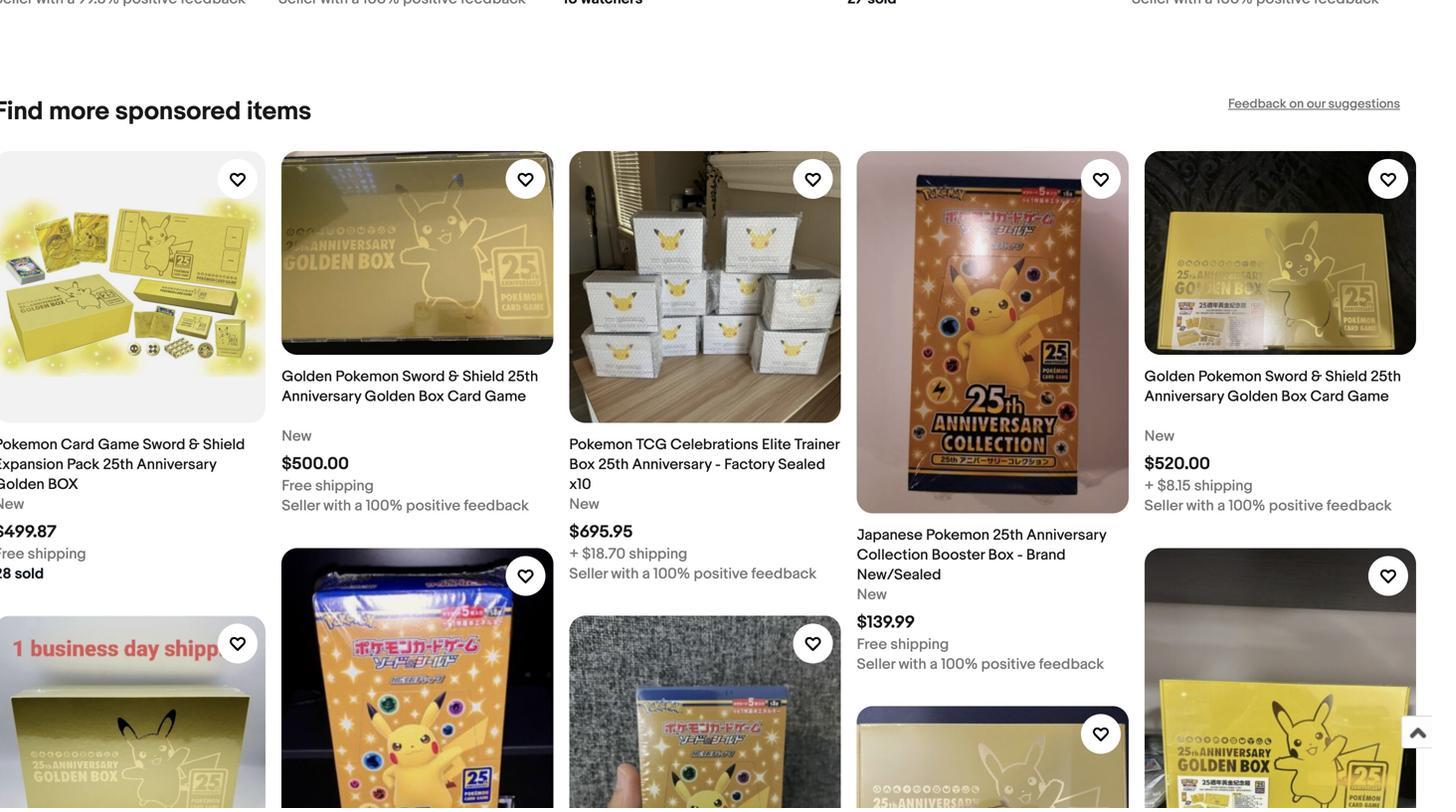 Task type: describe. For each thing, give the bounding box(es) containing it.
seller with a 100% positive feedback text field for $695.95
[[569, 564, 817, 584]]

free inside new $500.00 free shipping seller with a 100% positive feedback
[[282, 477, 312, 495]]

25th inside pokemon card game sword & shield expansion pack 25th anniversary golden box new $499.87 free shipping 28 sold
[[103, 456, 133, 474]]

& inside pokemon card game sword & shield expansion pack 25th anniversary golden box new $499.87 free shipping 28 sold
[[189, 436, 200, 454]]

shield for $520.00
[[1326, 368, 1368, 386]]

pokemon card game sword & shield expansion pack 25th anniversary golden box new $499.87 free shipping 28 sold
[[0, 436, 245, 583]]

new inside new $500.00 free shipping seller with a 100% positive feedback
[[282, 428, 312, 446]]

$520.00 text field
[[1145, 454, 1211, 475]]

japanese
[[857, 527, 923, 544]]

$499.87
[[0, 522, 57, 543]]

anniversary inside pokemon card game sword & shield expansion pack 25th anniversary golden box new $499.87 free shipping 28 sold
[[137, 456, 216, 474]]

find more sponsored items
[[0, 97, 312, 127]]

new text field for $520.00
[[1145, 427, 1175, 447]]

shield for $500.00
[[463, 368, 505, 386]]

our
[[1307, 97, 1326, 112]]

japanese pokemon 25th anniversary collection booster box - brand new/sealed new $139.99 free shipping seller with a 100% positive feedback
[[857, 527, 1107, 674]]

feedback inside new $520.00 + $8.15 shipping seller with a 100% positive feedback
[[1327, 497, 1392, 515]]

- inside pokemon tcg celebrations elite trainer box 25th anniversary - factory sealed x10 new $695.95 + $18.70 shipping seller with a 100% positive feedback
[[715, 456, 721, 474]]

card inside pokemon card game sword & shield expansion pack 25th anniversary golden box new $499.87 free shipping 28 sold
[[61, 436, 95, 454]]

a inside pokemon tcg celebrations elite trainer box 25th anniversary - factory sealed x10 new $695.95 + $18.70 shipping seller with a 100% positive feedback
[[642, 565, 650, 583]]

booster
[[932, 546, 985, 564]]

golden up new $520.00 + $8.15 shipping seller with a 100% positive feedback
[[1228, 388, 1278, 406]]

card for $520.00
[[1311, 388, 1345, 406]]

items
[[247, 97, 312, 127]]

seller inside new $520.00 + $8.15 shipping seller with a 100% positive feedback
[[1145, 497, 1183, 515]]

new/sealed
[[857, 566, 942, 584]]

with inside japanese pokemon 25th anniversary collection booster box - brand new/sealed new $139.99 free shipping seller with a 100% positive feedback
[[899, 656, 927, 674]]

new text field for $139.99
[[857, 585, 887, 605]]

seller inside pokemon tcg celebrations elite trainer box 25th anniversary - factory sealed x10 new $695.95 + $18.70 shipping seller with a 100% positive feedback
[[569, 565, 608, 583]]

on
[[1290, 97, 1304, 112]]

pokemon inside pokemon tcg celebrations elite trainer box 25th anniversary - factory sealed x10 new $695.95 + $18.70 shipping seller with a 100% positive feedback
[[569, 436, 633, 454]]

100% inside new $500.00 free shipping seller with a 100% positive feedback
[[366, 497, 403, 515]]

shipping inside pokemon card game sword & shield expansion pack 25th anniversary golden box new $499.87 free shipping 28 sold
[[28, 545, 86, 563]]

shipping inside pokemon tcg celebrations elite trainer box 25th anniversary - factory sealed x10 new $695.95 + $18.70 shipping seller with a 100% positive feedback
[[629, 545, 688, 563]]

feedback
[[1228, 97, 1287, 112]]

pokemon tcg celebrations elite trainer box 25th anniversary - factory sealed x10 new $695.95 + $18.70 shipping seller with a 100% positive feedback
[[569, 436, 840, 583]]

25th inside japanese pokemon 25th anniversary collection booster box - brand new/sealed new $139.99 free shipping seller with a 100% positive feedback
[[993, 527, 1024, 544]]

positive inside new $500.00 free shipping seller with a 100% positive feedback
[[406, 497, 461, 515]]

28 sold text field
[[0, 564, 44, 584]]

pokemon inside pokemon card game sword & shield expansion pack 25th anniversary golden box new $499.87 free shipping 28 sold
[[0, 436, 58, 454]]

sword for $500.00
[[402, 368, 445, 386]]

golden inside pokemon card game sword & shield expansion pack 25th anniversary golden box new $499.87 free shipping 28 sold
[[0, 476, 45, 494]]

golden pokemon sword & shield 25th anniversary golden box card game for $520.00
[[1145, 368, 1401, 406]]

free inside pokemon card game sword & shield expansion pack 25th anniversary golden box new $499.87 free shipping 28 sold
[[0, 545, 24, 563]]

box up new $500.00 free shipping seller with a 100% positive feedback
[[419, 388, 444, 406]]

x10
[[569, 476, 591, 494]]

box inside pokemon tcg celebrations elite trainer box 25th anniversary - factory sealed x10 new $695.95 + $18.70 shipping seller with a 100% positive feedback
[[569, 456, 595, 474]]

golden pokemon sword & shield 25th anniversary golden box card game for $500.00
[[282, 368, 538, 406]]

28
[[0, 565, 11, 583]]

shipping inside japanese pokemon 25th anniversary collection booster box - brand new/sealed new $139.99 free shipping seller with a 100% positive feedback
[[891, 636, 949, 654]]

new text field for $695.95
[[569, 495, 599, 515]]

seller with a 100% positive feedback text field for $500.00
[[282, 496, 529, 516]]

with inside new $520.00 + $8.15 shipping seller with a 100% positive feedback
[[1187, 497, 1214, 515]]

with inside new $500.00 free shipping seller with a 100% positive feedback
[[323, 497, 351, 515]]

seller with a 100% positive feedback text field for $139.99
[[857, 655, 1104, 675]]

sealed
[[778, 456, 826, 474]]

positive inside japanese pokemon 25th anniversary collection booster box - brand new/sealed new $139.99 free shipping seller with a 100% positive feedback
[[981, 656, 1036, 674]]

golden up $520.00 text field in the bottom of the page
[[1145, 368, 1195, 386]]

card for $500.00
[[448, 388, 481, 406]]

celebrations
[[671, 436, 759, 454]]

new inside japanese pokemon 25th anniversary collection booster box - brand new/sealed new $139.99 free shipping seller with a 100% positive feedback
[[857, 586, 887, 604]]

shipping inside new $520.00 + $8.15 shipping seller with a 100% positive feedback
[[1195, 477, 1253, 495]]

a inside japanese pokemon 25th anniversary collection booster box - brand new/sealed new $139.99 free shipping seller with a 100% positive feedback
[[930, 656, 938, 674]]

box inside japanese pokemon 25th anniversary collection booster box - brand new/sealed new $139.99 free shipping seller with a 100% positive feedback
[[988, 546, 1014, 564]]

new inside pokemon card game sword & shield expansion pack 25th anniversary golden box new $499.87 free shipping 28 sold
[[0, 496, 24, 514]]

$499.87 text field
[[0, 522, 57, 543]]

$500.00
[[282, 454, 349, 475]]

$520.00
[[1145, 454, 1211, 475]]

a inside new $500.00 free shipping seller with a 100% positive feedback
[[355, 497, 363, 515]]

game inside pokemon card game sword & shield expansion pack 25th anniversary golden box new $499.87 free shipping 28 sold
[[98, 436, 139, 454]]

brand
[[1027, 546, 1066, 564]]

seller with a 100% positive feedback text field for $520.00
[[1145, 496, 1392, 516]]



Task type: vqa. For each thing, say whether or not it's contained in the screenshot.
Seller within the japanese pokemon 25th anniversary collection booster box - brand new/sealed new $139.99 free shipping seller with a 100% positive feedback
yes



Task type: locate. For each thing, give the bounding box(es) containing it.
seller down $18.70
[[569, 565, 608, 583]]

shipping down $500.00
[[315, 477, 374, 495]]

card up pack
[[61, 436, 95, 454]]

seller down $8.15
[[1145, 497, 1183, 515]]

1 vertical spatial free
[[0, 545, 24, 563]]

anniversary
[[282, 388, 361, 406], [1145, 388, 1224, 406], [137, 456, 216, 474], [632, 456, 712, 474], [1027, 527, 1107, 544]]

anniversary right pack
[[137, 456, 216, 474]]

seller inside japanese pokemon 25th anniversary collection booster box - brand new/sealed new $139.99 free shipping seller with a 100% positive feedback
[[857, 656, 895, 674]]

1 horizontal spatial new text field
[[569, 495, 599, 515]]

New text field
[[0, 495, 24, 515], [569, 495, 599, 515], [857, 585, 887, 605]]

seller down free shipping text box
[[282, 497, 320, 515]]

anniversary up $500.00 text box
[[282, 388, 361, 406]]

free shipping text field down $139.99 text box
[[857, 635, 949, 655]]

free up 28
[[0, 545, 24, 563]]

shipping inside new $500.00 free shipping seller with a 100% positive feedback
[[315, 477, 374, 495]]

free shipping text field for shipping
[[857, 635, 949, 655]]

golden up $500.00 text box
[[282, 368, 332, 386]]

- inside japanese pokemon 25th anniversary collection booster box - brand new/sealed new $139.99 free shipping seller with a 100% positive feedback
[[1017, 546, 1023, 564]]

golden up new $500.00 free shipping seller with a 100% positive feedback
[[365, 388, 415, 406]]

positive
[[406, 497, 461, 515], [1269, 497, 1324, 515], [694, 565, 748, 583], [981, 656, 1036, 674]]

shield inside pokemon card game sword & shield expansion pack 25th anniversary golden box new $499.87 free shipping 28 sold
[[203, 436, 245, 454]]

sword
[[402, 368, 445, 386], [1265, 368, 1308, 386], [143, 436, 185, 454]]

a down + $18.70 shipping text box
[[642, 565, 650, 583]]

new up $520.00
[[1145, 428, 1175, 446]]

new inside pokemon tcg celebrations elite trainer box 25th anniversary - factory sealed x10 new $695.95 + $18.70 shipping seller with a 100% positive feedback
[[569, 496, 599, 514]]

1 new text field from the left
[[282, 427, 312, 447]]

box up new $520.00 + $8.15 shipping seller with a 100% positive feedback
[[1282, 388, 1307, 406]]

1 horizontal spatial &
[[448, 368, 459, 386]]

group
[[0, 151, 1417, 809]]

a down free shipping text box
[[355, 497, 363, 515]]

0 horizontal spatial game
[[98, 436, 139, 454]]

2 golden pokemon sword & shield 25th anniversary golden box card game from the left
[[1145, 368, 1401, 406]]

game
[[485, 388, 526, 406], [1348, 388, 1389, 406], [98, 436, 139, 454]]

0 vertical spatial +
[[1145, 477, 1154, 495]]

1 vertical spatial free shipping text field
[[857, 635, 949, 655]]

0 horizontal spatial card
[[61, 436, 95, 454]]

tcg
[[636, 436, 667, 454]]

pokemon
[[336, 368, 399, 386], [1199, 368, 1262, 386], [0, 436, 58, 454], [569, 436, 633, 454], [926, 527, 990, 544]]

a down new/sealed
[[930, 656, 938, 674]]

0 vertical spatial free
[[282, 477, 312, 495]]

new up $500.00 text box
[[282, 428, 312, 446]]

box up x10
[[569, 456, 595, 474]]

1 horizontal spatial sword
[[402, 368, 445, 386]]

game for $520.00
[[1348, 388, 1389, 406]]

- left brand
[[1017, 546, 1023, 564]]

100% inside japanese pokemon 25th anniversary collection booster box - brand new/sealed new $139.99 free shipping seller with a 100% positive feedback
[[941, 656, 978, 674]]

0 horizontal spatial free
[[0, 545, 24, 563]]

1 horizontal spatial free
[[282, 477, 312, 495]]

shipping down $139.99 text box
[[891, 636, 949, 654]]

$695.95
[[569, 522, 633, 543]]

card up new $500.00 free shipping seller with a 100% positive feedback
[[448, 388, 481, 406]]

a inside new $520.00 + $8.15 shipping seller with a 100% positive feedback
[[1218, 497, 1226, 515]]

sold
[[15, 565, 44, 583]]

1 vertical spatial -
[[1017, 546, 1023, 564]]

1 horizontal spatial seller with a 100% positive feedback text field
[[1145, 496, 1392, 516]]

25th inside pokemon tcg celebrations elite trainer box 25th anniversary - factory sealed x10 new $695.95 + $18.70 shipping seller with a 100% positive feedback
[[598, 456, 629, 474]]

0 horizontal spatial -
[[715, 456, 721, 474]]

new up $499.87 text field on the bottom left
[[0, 496, 24, 514]]

+ $8.15 shipping text field
[[1145, 476, 1253, 496]]

$500.00 text field
[[282, 454, 349, 475]]

free
[[282, 477, 312, 495], [0, 545, 24, 563], [857, 636, 887, 654]]

anniversary up $520.00
[[1145, 388, 1224, 406]]

feedback on our suggestions
[[1228, 97, 1401, 112]]

golden pokemon sword & shield 25th anniversary golden box card game
[[282, 368, 538, 406], [1145, 368, 1401, 406]]

1 horizontal spatial -
[[1017, 546, 1023, 564]]

expansion
[[0, 456, 64, 474]]

shipping
[[315, 477, 374, 495], [1195, 477, 1253, 495], [28, 545, 86, 563], [629, 545, 688, 563], [891, 636, 949, 654]]

with
[[323, 497, 351, 515], [1187, 497, 1214, 515], [611, 565, 639, 583], [899, 656, 927, 674]]

seller with a 100% positive feedback text field down $500.00 text box
[[282, 496, 529, 516]]

a down + $8.15 shipping text field in the bottom of the page
[[1218, 497, 1226, 515]]

new text field down x10
[[569, 495, 599, 515]]

pokemon inside japanese pokemon 25th anniversary collection booster box - brand new/sealed new $139.99 free shipping seller with a 100% positive feedback
[[926, 527, 990, 544]]

+ left $18.70
[[569, 545, 579, 563]]

0 horizontal spatial shield
[[203, 436, 245, 454]]

0 vertical spatial seller with a 100% positive feedback text field
[[282, 496, 529, 516]]

collection
[[857, 546, 929, 564]]

feedback inside japanese pokemon 25th anniversary collection booster box - brand new/sealed new $139.99 free shipping seller with a 100% positive feedback
[[1039, 656, 1104, 674]]

box
[[48, 476, 78, 494]]

shipping right $8.15
[[1195, 477, 1253, 495]]

positive inside new $520.00 + $8.15 shipping seller with a 100% positive feedback
[[1269, 497, 1324, 515]]

1 horizontal spatial card
[[448, 388, 481, 406]]

free shipping text field for $499.87
[[0, 544, 86, 564]]

Free shipping text field
[[0, 544, 86, 564], [857, 635, 949, 655]]

seller down $139.99 text box
[[857, 656, 895, 674]]

1 vertical spatial seller with a 100% positive feedback text field
[[857, 655, 1104, 675]]

0 vertical spatial -
[[715, 456, 721, 474]]

box
[[419, 388, 444, 406], [1282, 388, 1307, 406], [569, 456, 595, 474], [988, 546, 1014, 564]]

seller with a 100% positive feedback text field down $18.70
[[569, 564, 817, 584]]

+ $18.70 shipping text field
[[569, 544, 688, 564]]

card up new $520.00 + $8.15 shipping seller with a 100% positive feedback
[[1311, 388, 1345, 406]]

1 vertical spatial +
[[569, 545, 579, 563]]

0 horizontal spatial &
[[189, 436, 200, 454]]

group containing $500.00
[[0, 151, 1417, 809]]

100%
[[366, 497, 403, 515], [1229, 497, 1266, 515], [654, 565, 690, 583], [941, 656, 978, 674]]

new text field up $499.87 text field on the bottom left
[[0, 495, 24, 515]]

pack
[[67, 456, 100, 474]]

free inside japanese pokemon 25th anniversary collection booster box - brand new/sealed new $139.99 free shipping seller with a 100% positive feedback
[[857, 636, 887, 654]]

sword for $520.00
[[1265, 368, 1308, 386]]

new text field for $500.00
[[282, 427, 312, 447]]

feedback on our suggestions link
[[1228, 97, 1401, 112]]

factory
[[724, 456, 775, 474]]

new text field up $500.00 text box
[[282, 427, 312, 447]]

- down celebrations in the bottom of the page
[[715, 456, 721, 474]]

0 vertical spatial free shipping text field
[[0, 544, 86, 564]]

with down + $8.15 shipping text field in the bottom of the page
[[1187, 497, 1214, 515]]

$8.15
[[1158, 477, 1191, 495]]

golden pokemon sword & shield 25th anniversary golden box card game up new $520.00 + $8.15 shipping seller with a 100% positive feedback
[[1145, 368, 1401, 406]]

New text field
[[282, 427, 312, 447], [1145, 427, 1175, 447]]

find
[[0, 97, 43, 127]]

feedback inside pokemon tcg celebrations elite trainer box 25th anniversary - factory sealed x10 new $695.95 + $18.70 shipping seller with a 100% positive feedback
[[752, 565, 817, 583]]

anniversary inside japanese pokemon 25th anniversary collection booster box - brand new/sealed new $139.99 free shipping seller with a 100% positive feedback
[[1027, 527, 1107, 544]]

game for $500.00
[[485, 388, 526, 406]]

100% inside pokemon tcg celebrations elite trainer box 25th anniversary - factory sealed x10 new $695.95 + $18.70 shipping seller with a 100% positive feedback
[[654, 565, 690, 583]]

list
[[0, 0, 1417, 41]]

positive inside pokemon tcg celebrations elite trainer box 25th anniversary - factory sealed x10 new $695.95 + $18.70 shipping seller with a 100% positive feedback
[[694, 565, 748, 583]]

2 horizontal spatial &
[[1311, 368, 1322, 386]]

0 horizontal spatial seller with a 100% positive feedback text field
[[282, 496, 529, 516]]

golden pokemon sword & shield 25th anniversary golden box card game up new $500.00 free shipping seller with a 100% positive feedback
[[282, 368, 538, 406]]

new text field up $520.00
[[1145, 427, 1175, 447]]

+
[[1145, 477, 1154, 495], [569, 545, 579, 563]]

1 horizontal spatial new text field
[[1145, 427, 1175, 447]]

elite
[[762, 436, 791, 454]]

&
[[448, 368, 459, 386], [1311, 368, 1322, 386], [189, 436, 200, 454]]

sponsored
[[115, 97, 241, 127]]

0 vertical spatial seller with a 100% positive feedback text field
[[1145, 496, 1392, 516]]

$18.70
[[582, 545, 626, 563]]

& for $500.00
[[448, 368, 459, 386]]

new text field up $139.99 text box
[[857, 585, 887, 605]]

-
[[715, 456, 721, 474], [1017, 546, 1023, 564]]

1 horizontal spatial game
[[485, 388, 526, 406]]

feedback
[[464, 497, 529, 515], [1327, 497, 1392, 515], [752, 565, 817, 583], [1039, 656, 1104, 674]]

new up $139.99 text box
[[857, 586, 887, 604]]

free down $139.99 text box
[[857, 636, 887, 654]]

new inside new $520.00 + $8.15 shipping seller with a 100% positive feedback
[[1145, 428, 1175, 446]]

anniversary down tcg at the bottom left of page
[[632, 456, 712, 474]]

$139.99
[[857, 613, 915, 633]]

seller inside new $500.00 free shipping seller with a 100% positive feedback
[[282, 497, 320, 515]]

0 horizontal spatial golden pokemon sword & shield 25th anniversary golden box card game
[[282, 368, 538, 406]]

0 horizontal spatial free shipping text field
[[0, 544, 86, 564]]

with down $139.99 text box
[[899, 656, 927, 674]]

Free shipping text field
[[282, 476, 374, 496]]

shipping right $18.70
[[629, 545, 688, 563]]

new $500.00 free shipping seller with a 100% positive feedback
[[282, 428, 529, 515]]

golden
[[282, 368, 332, 386], [1145, 368, 1195, 386], [365, 388, 415, 406], [1228, 388, 1278, 406], [0, 476, 45, 494]]

free shipping text field up sold
[[0, 544, 86, 564]]

1 horizontal spatial free shipping text field
[[857, 635, 949, 655]]

box right booster
[[988, 546, 1014, 564]]

new
[[282, 428, 312, 446], [1145, 428, 1175, 446], [0, 496, 24, 514], [569, 496, 599, 514], [857, 586, 887, 604]]

$139.99 text field
[[857, 613, 915, 633]]

2 horizontal spatial sword
[[1265, 368, 1308, 386]]

2 new text field from the left
[[1145, 427, 1175, 447]]

None text field
[[0, 0, 246, 9]]

Seller with a 100% positive feedback text field
[[1145, 496, 1392, 516], [857, 655, 1104, 675]]

anniversary inside pokemon tcg celebrations elite trainer box 25th anniversary - factory sealed x10 new $695.95 + $18.70 shipping seller with a 100% positive feedback
[[632, 456, 712, 474]]

feedback inside new $500.00 free shipping seller with a 100% positive feedback
[[464, 497, 529, 515]]

trainer
[[795, 436, 840, 454]]

& for $520.00
[[1311, 368, 1322, 386]]

100% inside new $520.00 + $8.15 shipping seller with a 100% positive feedback
[[1229, 497, 1266, 515]]

+ inside new $520.00 + $8.15 shipping seller with a 100% positive feedback
[[1145, 477, 1154, 495]]

sword inside pokemon card game sword & shield expansion pack 25th anniversary golden box new $499.87 free shipping 28 sold
[[143, 436, 185, 454]]

new text field for $499.87
[[0, 495, 24, 515]]

seller
[[282, 497, 320, 515], [1145, 497, 1183, 515], [569, 565, 608, 583], [857, 656, 895, 674]]

0 horizontal spatial seller with a 100% positive feedback text field
[[857, 655, 1104, 675]]

None text field
[[279, 0, 526, 9], [563, 0, 643, 9], [848, 0, 897, 9], [1132, 0, 1379, 9], [279, 0, 526, 9], [563, 0, 643, 9], [848, 0, 897, 9], [1132, 0, 1379, 9]]

2 horizontal spatial free
[[857, 636, 887, 654]]

0 horizontal spatial +
[[569, 545, 579, 563]]

new down x10
[[569, 496, 599, 514]]

with down + $18.70 shipping text box
[[611, 565, 639, 583]]

card
[[448, 388, 481, 406], [1311, 388, 1345, 406], [61, 436, 95, 454]]

Seller with a 100% positive feedback text field
[[282, 496, 529, 516], [569, 564, 817, 584]]

1 horizontal spatial seller with a 100% positive feedback text field
[[569, 564, 817, 584]]

+ inside pokemon tcg celebrations elite trainer box 25th anniversary - factory sealed x10 new $695.95 + $18.70 shipping seller with a 100% positive feedback
[[569, 545, 579, 563]]

with down free shipping text box
[[323, 497, 351, 515]]

new $520.00 + $8.15 shipping seller with a 100% positive feedback
[[1145, 428, 1392, 515]]

0 horizontal spatial new text field
[[282, 427, 312, 447]]

1 golden pokemon sword & shield 25th anniversary golden box card game from the left
[[282, 368, 538, 406]]

shield
[[463, 368, 505, 386], [1326, 368, 1368, 386], [203, 436, 245, 454]]

with inside pokemon tcg celebrations elite trainer box 25th anniversary - factory sealed x10 new $695.95 + $18.70 shipping seller with a 100% positive feedback
[[611, 565, 639, 583]]

a
[[355, 497, 363, 515], [1218, 497, 1226, 515], [642, 565, 650, 583], [930, 656, 938, 674]]

$695.95 text field
[[569, 522, 633, 543]]

suggestions
[[1329, 97, 1401, 112]]

0 horizontal spatial new text field
[[0, 495, 24, 515]]

25th
[[508, 368, 538, 386], [1371, 368, 1401, 386], [103, 456, 133, 474], [598, 456, 629, 474], [993, 527, 1024, 544]]

+ left $8.15
[[1145, 477, 1154, 495]]

1 vertical spatial seller with a 100% positive feedback text field
[[569, 564, 817, 584]]

2 horizontal spatial shield
[[1326, 368, 1368, 386]]

0 horizontal spatial sword
[[143, 436, 185, 454]]

shipping up sold
[[28, 545, 86, 563]]

1 horizontal spatial golden pokemon sword & shield 25th anniversary golden box card game
[[1145, 368, 1401, 406]]

1 horizontal spatial +
[[1145, 477, 1154, 495]]

golden down expansion
[[0, 476, 45, 494]]

2 horizontal spatial new text field
[[857, 585, 887, 605]]

free down $500.00 text box
[[282, 477, 312, 495]]

2 horizontal spatial card
[[1311, 388, 1345, 406]]

2 vertical spatial free
[[857, 636, 887, 654]]

1 horizontal spatial shield
[[463, 368, 505, 386]]

anniversary up brand
[[1027, 527, 1107, 544]]

2 horizontal spatial game
[[1348, 388, 1389, 406]]

more
[[49, 97, 109, 127]]



